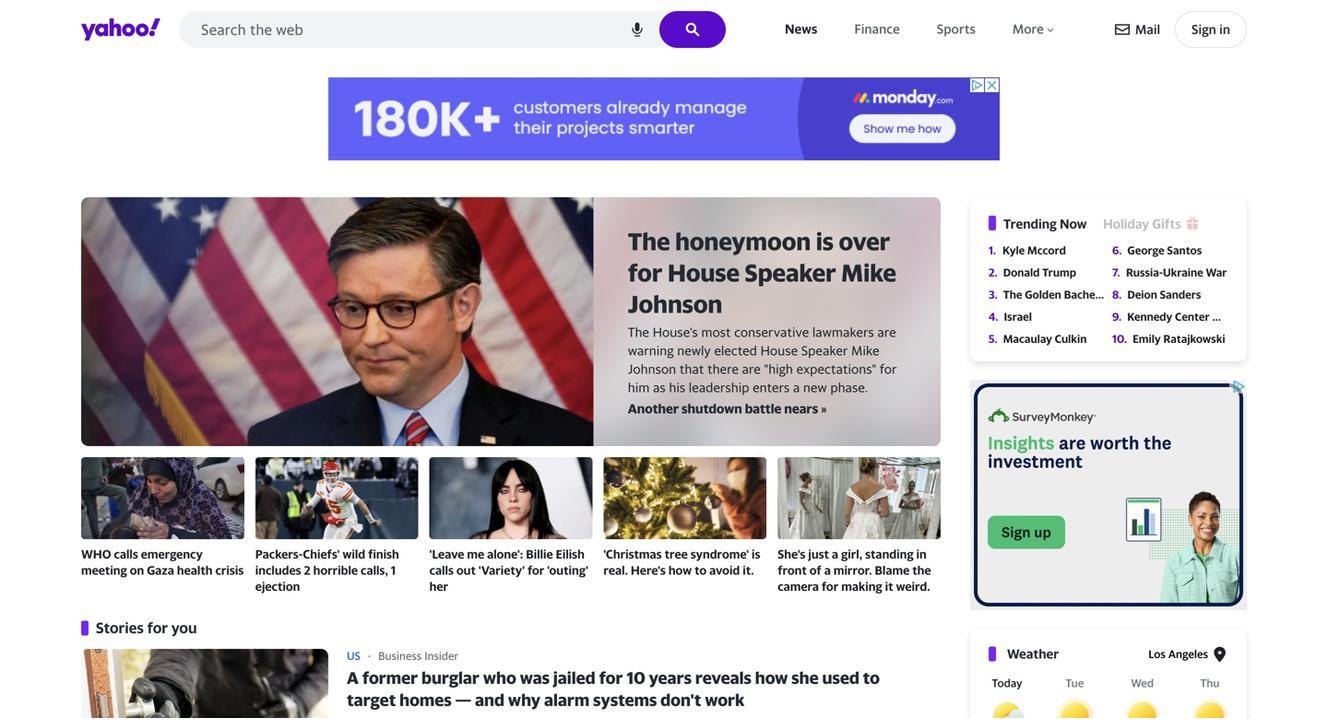Task type: describe. For each thing, give the bounding box(es) containing it.
on
[[130, 564, 144, 578]]

real.
[[604, 564, 628, 578]]

includes
[[255, 564, 301, 578]]

kyle
[[1003, 244, 1025, 257]]

1 horizontal spatial a
[[825, 564, 831, 578]]

a former burglar who was jailed for 10 years reveals how she used to target homes — and why alarm systems don't work link
[[81, 649, 941, 719]]

war
[[1206, 266, 1228, 279]]

tree
[[665, 548, 688, 562]]

eilish
[[556, 548, 585, 562]]

trending
[[1004, 216, 1057, 232]]

angeles
[[1169, 648, 1209, 661]]

honeymoon
[[675, 227, 811, 256]]

5.
[[989, 333, 998, 346]]

alone':
[[487, 548, 523, 562]]

calls,
[[361, 564, 388, 578]]

·
[[368, 650, 371, 663]]

newly
[[677, 343, 711, 359]]

years
[[649, 668, 692, 688]]

finance
[[855, 21, 900, 36]]

russia-
[[1127, 266, 1163, 279]]

los
[[1149, 648, 1166, 661]]

speaker inside the house's most conservative lawmakers are warning newly elected house speaker mike johnson that there are "high expectations" for him as his leadership enters a new phase. another shutdown battle nears »
[[802, 343, 848, 359]]

0 vertical spatial are
[[878, 325, 896, 340]]

sign
[[1192, 22, 1217, 37]]

for inside the honeymoon is over for house speaker mike johnson
[[628, 258, 663, 287]]

billie
[[526, 548, 553, 562]]

1 vertical spatial a
[[832, 548, 839, 562]]

2.
[[989, 266, 998, 279]]

in inside toolbar
[[1220, 22, 1231, 37]]

1.
[[989, 244, 997, 257]]

just
[[809, 548, 829, 562]]

conservative
[[735, 325, 809, 340]]

is inside the honeymoon is over for house speaker mike johnson
[[816, 227, 834, 256]]

that
[[680, 362, 704, 377]]

as
[[653, 380, 666, 395]]

holiday gifts button
[[1104, 214, 1216, 233]]

thu
[[1201, 677, 1220, 690]]

him
[[628, 380, 650, 395]]

mike inside the house's most conservative lawmakers are warning newly elected house speaker mike johnson that there are "high expectations" for him as his leadership enters a new phase. another shutdown battle nears »
[[852, 343, 880, 359]]

10.
[[1113, 333, 1128, 346]]

donald
[[1004, 266, 1040, 279]]

'outing'
[[547, 564, 589, 578]]

the house's most conservative lawmakers are warning newly elected house speaker mike johnson that there are "high expectations" for him as his leadership enters a new phase. another shutdown battle nears »
[[628, 325, 897, 416]]

work
[[705, 691, 745, 710]]

target
[[347, 691, 396, 710]]

to inside ''christmas tree syndrome' is real. here's how to avoid it.'
[[695, 564, 707, 578]]

the
[[913, 564, 931, 578]]

phase.
[[831, 380, 868, 395]]

ratajkowski
[[1164, 333, 1226, 346]]

tue
[[1066, 677, 1084, 690]]

battle
[[745, 401, 782, 416]]

a former burglar who was jailed for 10 years reveals how she used to target homes — and why alarm systems don't work
[[347, 668, 880, 710]]

4.
[[989, 310, 999, 323]]

nears »
[[785, 401, 827, 416]]

the for the house's most conservative lawmakers are warning newly elected house speaker mike johnson that there are "high expectations" for him as his leadership enters a new phase. another shutdown battle nears »
[[628, 325, 650, 340]]

systems
[[593, 691, 657, 710]]

emergency
[[141, 548, 203, 562]]

macaulay
[[1003, 333, 1053, 346]]

enters
[[753, 380, 790, 395]]

girl,
[[842, 548, 863, 562]]

'christmas tree syndrome' is real. here's how to avoid it.
[[604, 548, 761, 578]]

new
[[804, 380, 827, 395]]

toolbar containing mail
[[1115, 11, 1247, 48]]

holiday gifts
[[1104, 216, 1182, 232]]

sports link
[[933, 17, 980, 41]]

1 vertical spatial advertisement region
[[971, 380, 1247, 611]]

the honeymoon is over for house speaker mike johnson
[[628, 227, 897, 319]]

wild
[[343, 548, 365, 562]]

house inside the house's most conservative lawmakers are warning newly elected house speaker mike johnson that there are "high expectations" for him as his leadership enters a new phase. another shutdown battle nears »
[[761, 343, 798, 359]]

alarm
[[544, 691, 590, 710]]

1
[[391, 564, 396, 578]]

10
[[627, 668, 646, 688]]

for left you
[[147, 620, 168, 637]]

mike inside the honeymoon is over for house speaker mike johnson
[[842, 258, 897, 287]]

for inside a former burglar who was jailed for 10 years reveals how she used to target homes — and why alarm systems don't work
[[599, 668, 623, 688]]

business
[[378, 650, 422, 663]]

finance link
[[851, 17, 904, 41]]

center
[[1176, 310, 1210, 323]]

mail
[[1136, 22, 1161, 37]]

she
[[792, 668, 819, 688]]

ejection
[[255, 580, 300, 594]]

weird.
[[896, 580, 931, 594]]

trending now button
[[1004, 215, 1104, 233]]

of
[[810, 564, 822, 578]]

kennedy
[[1128, 310, 1173, 323]]

was
[[520, 668, 550, 688]]

blame
[[875, 564, 910, 578]]

horrible
[[313, 564, 358, 578]]

in inside 'she's just a girl, standing in front of a mirror. blame the camera for making it weird.'
[[917, 548, 927, 562]]

8.
[[1113, 288, 1122, 301]]

and
[[475, 691, 505, 710]]

health
[[177, 564, 213, 578]]

jailed
[[553, 668, 596, 688]]

how inside ''christmas tree syndrome' is real. here's how to avoid it.'
[[669, 564, 692, 578]]

elected
[[714, 343, 757, 359]]



Task type: locate. For each thing, give the bounding box(es) containing it.
view your locations image
[[1212, 647, 1229, 663]]

shutdown
[[682, 401, 742, 416]]

a
[[793, 380, 800, 395], [832, 548, 839, 562], [825, 564, 831, 578]]

for left 10
[[599, 668, 623, 688]]

toolbar
[[1115, 11, 1247, 48]]

0 vertical spatial the
[[628, 227, 670, 256]]

for right expectations" on the bottom of the page
[[880, 362, 897, 377]]

meeting
[[81, 564, 127, 578]]

"high
[[764, 362, 793, 377]]

1 vertical spatial are
[[742, 362, 761, 377]]

today
[[992, 677, 1023, 690]]

0 horizontal spatial house
[[668, 258, 740, 287]]

—
[[455, 691, 472, 710]]

None search field
[[179, 11, 726, 54]]

0 horizontal spatial is
[[752, 548, 761, 562]]

speaker
[[745, 258, 837, 287], [802, 343, 848, 359]]

mike down lawmakers
[[852, 343, 880, 359]]

1 johnson from the top
[[628, 290, 723, 319]]

0 horizontal spatial calls
[[114, 548, 138, 562]]

camera
[[778, 580, 819, 594]]

her
[[430, 580, 448, 594]]

0 vertical spatial in
[[1220, 22, 1231, 37]]

to inside a former burglar who was jailed for 10 years reveals how she used to target homes — and why alarm systems don't work
[[863, 668, 880, 688]]

a left new
[[793, 380, 800, 395]]

house up "high
[[761, 343, 798, 359]]

chiefs'
[[303, 548, 340, 562]]

it.
[[743, 564, 754, 578]]

johnson down warning
[[628, 362, 676, 377]]

for down mirror.
[[822, 580, 839, 594]]

us
[[347, 650, 361, 663]]

used
[[823, 668, 860, 688]]

how down tree
[[669, 564, 692, 578]]

0 vertical spatial a
[[793, 380, 800, 395]]

a inside the house's most conservative lawmakers are warning newly elected house speaker mike johnson that there are "high expectations" for him as his leadership enters a new phase. another shutdown battle nears »
[[793, 380, 800, 395]]

calls up on
[[114, 548, 138, 562]]

9.
[[1113, 310, 1122, 323]]

0 vertical spatial is
[[816, 227, 834, 256]]

trump
[[1043, 266, 1077, 279]]

0 vertical spatial johnson
[[628, 290, 723, 319]]

1 horizontal spatial is
[[816, 227, 834, 256]]

1 horizontal spatial to
[[863, 668, 880, 688]]

0 horizontal spatial to
[[695, 564, 707, 578]]

johnson up house's
[[628, 290, 723, 319]]

1 vertical spatial the
[[1004, 288, 1023, 301]]

trending now
[[1004, 216, 1087, 232]]

1 horizontal spatial how
[[755, 668, 788, 688]]

speaker inside the honeymoon is over for house speaker mike johnson
[[745, 258, 837, 287]]

'christmas
[[604, 548, 662, 562]]

the
[[628, 227, 670, 256], [1004, 288, 1023, 301], [628, 325, 650, 340]]

stories
[[96, 620, 144, 637]]

1 horizontal spatial house
[[761, 343, 798, 359]]

leadership
[[689, 380, 750, 395]]

how left she
[[755, 668, 788, 688]]

she's
[[778, 548, 806, 562]]

the inside the house's most conservative lawmakers are warning newly elected house speaker mike johnson that there are "high expectations" for him as his leadership enters a new phase. another shutdown battle nears »
[[628, 325, 650, 340]]

finish
[[368, 548, 399, 562]]

calls inside 'leave me alone': billie eilish calls out 'variety' for 'outing' her
[[430, 564, 454, 578]]

1 vertical spatial house
[[761, 343, 798, 359]]

los angeles
[[1149, 648, 1209, 661]]

a
[[347, 668, 359, 688]]

0 vertical spatial how
[[669, 564, 692, 578]]

in up the
[[917, 548, 927, 562]]

the inside 1. kyle mccord 2. donald trump 3. the golden bachelor 4. israel 5. macaulay culkin
[[1004, 288, 1023, 301]]

ukraine
[[1163, 266, 1204, 279]]

7.
[[1113, 266, 1121, 279]]

the for the honeymoon is over for house speaker mike johnson
[[628, 227, 670, 256]]

how
[[669, 564, 692, 578], [755, 668, 788, 688]]

1 vertical spatial calls
[[430, 564, 454, 578]]

is inside ''christmas tree syndrome' is real. here's how to avoid it.'
[[752, 548, 761, 562]]

2 vertical spatial a
[[825, 564, 831, 578]]

johnson inside the honeymoon is over for house speaker mike johnson
[[628, 290, 723, 319]]

0 vertical spatial house
[[668, 258, 740, 287]]

'leave me alone': billie eilish calls out 'variety' for 'outing' her
[[430, 548, 589, 594]]

house inside the honeymoon is over for house speaker mike johnson
[[668, 258, 740, 287]]

for inside the house's most conservative lawmakers are warning newly elected house speaker mike johnson that there are "high expectations" for him as his leadership enters a new phase. another shutdown battle nears »
[[880, 362, 897, 377]]

0 vertical spatial to
[[695, 564, 707, 578]]

6.
[[1113, 244, 1122, 257]]

culkin
[[1055, 333, 1087, 346]]

'leave me alone': billie eilish calls out 'variety' for 'outing' her link
[[430, 457, 593, 595]]

1 vertical spatial speaker
[[802, 343, 848, 359]]

for inside 'leave me alone': billie eilish calls out 'variety' for 'outing' her
[[528, 564, 545, 578]]

johnson inside the house's most conservative lawmakers are warning newly elected house speaker mike johnson that there are "high expectations" for him as his leadership enters a new phase. another shutdown battle nears »
[[628, 362, 676, 377]]

0 vertical spatial advertisement region
[[328, 78, 1000, 161]]

1 vertical spatial is
[[752, 548, 761, 562]]

over
[[839, 227, 891, 256]]

crisis
[[215, 564, 244, 578]]

are down elected
[[742, 362, 761, 377]]

packers-chiefs' wild finish includes 2 horrible calls, 1 ejection link
[[255, 457, 419, 595]]

0 vertical spatial mike
[[842, 258, 897, 287]]

advertisement region
[[328, 78, 1000, 161], [971, 380, 1247, 611]]

2 johnson from the top
[[628, 362, 676, 377]]

0 horizontal spatial are
[[742, 362, 761, 377]]

1 vertical spatial mike
[[852, 343, 880, 359]]

2 horizontal spatial a
[[832, 548, 839, 562]]

speaker up expectations" on the bottom of the page
[[802, 343, 848, 359]]

is up it.
[[752, 548, 761, 562]]

1 horizontal spatial in
[[1220, 22, 1231, 37]]

in right sign
[[1220, 22, 1231, 37]]

now
[[1060, 216, 1087, 232]]

calls up her
[[430, 564, 454, 578]]

mike down over
[[842, 258, 897, 287]]

for down the billie
[[528, 564, 545, 578]]

his
[[669, 380, 686, 395]]

why
[[508, 691, 541, 710]]

expectations"
[[797, 362, 877, 377]]

the honeymoon is over for house speaker mike johnson main content
[[81, 197, 952, 719]]

the inside the honeymoon is over for house speaker mike johnson
[[628, 227, 670, 256]]

us · business insider
[[347, 650, 459, 663]]

to left avoid
[[695, 564, 707, 578]]

who
[[483, 668, 517, 688]]

bachelor
[[1064, 288, 1110, 301]]

she's just a girl, standing in front of a mirror. blame the camera for making it weird.
[[778, 548, 931, 594]]

in
[[1220, 22, 1231, 37], [917, 548, 927, 562]]

a right of
[[825, 564, 831, 578]]

george
[[1128, 244, 1165, 257]]

1 vertical spatial how
[[755, 668, 788, 688]]

who calls emergency meeting on gaza health crisis
[[81, 548, 244, 578]]

search image
[[686, 22, 700, 37]]

0 horizontal spatial in
[[917, 548, 927, 562]]

1 horizontal spatial are
[[878, 325, 896, 340]]

packers-chiefs' wild finish includes 2 horrible calls, 1 ejection
[[255, 548, 399, 594]]

6. george santos 7. russia-ukraine war 8. deion sanders 9. kennedy center honors 10. emily ratajkowski
[[1113, 244, 1251, 346]]

1 vertical spatial johnson
[[628, 362, 676, 377]]

sign in
[[1192, 22, 1231, 37]]

standing
[[866, 548, 914, 562]]

mike
[[842, 258, 897, 287], [852, 343, 880, 359]]

house down "honeymoon"
[[668, 258, 740, 287]]

for up house's
[[628, 258, 663, 287]]

calls inside who calls emergency meeting on gaza health crisis
[[114, 548, 138, 562]]

here's
[[631, 564, 666, 578]]

honors
[[1213, 310, 1251, 323]]

1 horizontal spatial calls
[[430, 564, 454, 578]]

how inside a former burglar who was jailed for 10 years reveals how she used to target homes — and why alarm systems don't work
[[755, 668, 788, 688]]

avoid
[[710, 564, 740, 578]]

sports
[[937, 21, 976, 36]]

it
[[885, 580, 894, 594]]

holiday
[[1104, 216, 1150, 232]]

0 horizontal spatial a
[[793, 380, 800, 395]]

0 vertical spatial speaker
[[745, 258, 837, 287]]

more button
[[1009, 17, 1060, 41]]

most
[[702, 325, 731, 340]]

me
[[467, 548, 484, 562]]

2 vertical spatial the
[[628, 325, 650, 340]]

deion
[[1128, 288, 1158, 301]]

for inside 'she's just a girl, standing in front of a mirror. blame the camera for making it weird.'
[[822, 580, 839, 594]]

santos
[[1168, 244, 1202, 257]]

news link
[[782, 17, 822, 41]]

a right just
[[832, 548, 839, 562]]

Search query text field
[[179, 11, 726, 48]]

is left over
[[816, 227, 834, 256]]

who
[[81, 548, 111, 562]]

speaker down "honeymoon"
[[745, 258, 837, 287]]

0 horizontal spatial how
[[669, 564, 692, 578]]

news
[[785, 21, 818, 36]]

mail link
[[1115, 13, 1161, 46]]

1 vertical spatial in
[[917, 548, 927, 562]]

insider
[[425, 650, 459, 663]]

gifts
[[1153, 216, 1182, 232]]

1 vertical spatial to
[[863, 668, 880, 688]]

to right used
[[863, 668, 880, 688]]

0 vertical spatial calls
[[114, 548, 138, 562]]

former
[[362, 668, 418, 688]]

are right lawmakers
[[878, 325, 896, 340]]

there
[[708, 362, 739, 377]]



Task type: vqa. For each thing, say whether or not it's contained in the screenshot.
friends
no



